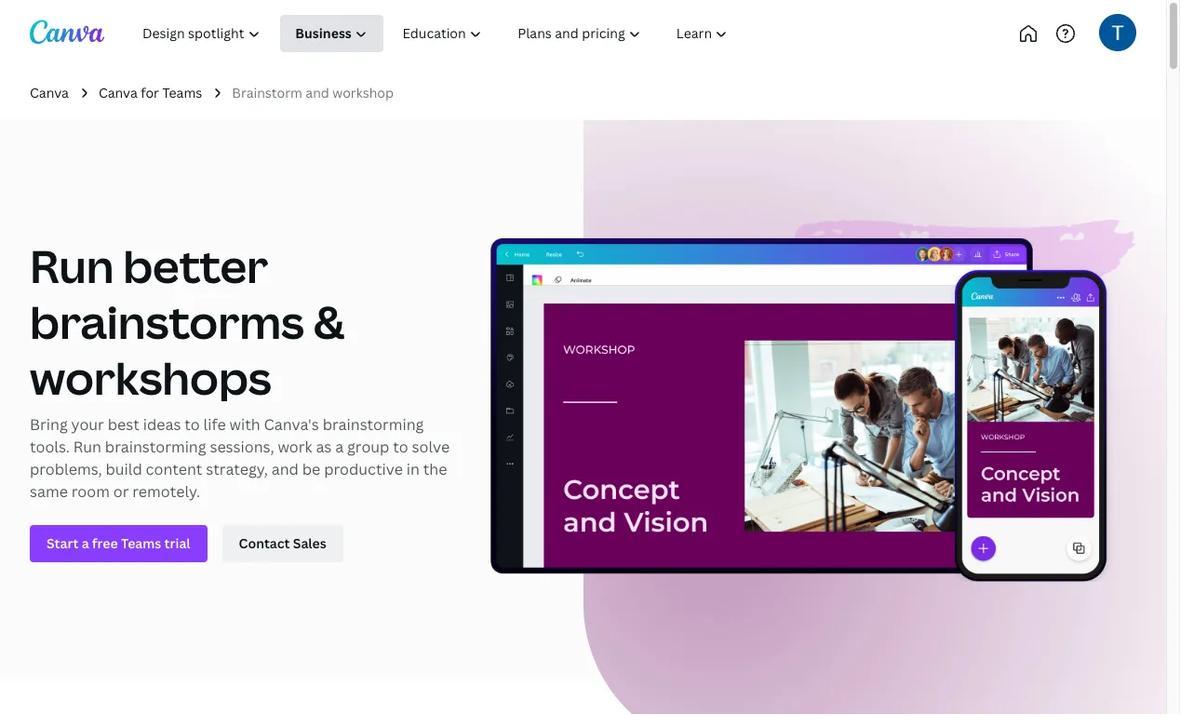 Task type: describe. For each thing, give the bounding box(es) containing it.
canva link
[[30, 83, 69, 104]]

brainstorm
[[232, 84, 303, 102]]

best
[[108, 415, 140, 435]]

bring
[[30, 415, 68, 435]]

canva for canva
[[30, 84, 69, 102]]

canva for teams
[[99, 84, 202, 102]]

frame 10288828 (1) image
[[583, 120, 1167, 714]]

brainstorm and workshop
[[232, 84, 394, 102]]

room
[[71, 482, 110, 502]]

canva for teams link
[[99, 83, 202, 104]]

strategy,
[[206, 459, 268, 480]]

productive
[[324, 459, 403, 480]]

and inside "run better brainstorms & workshops bring your best ideas to life with canva's brainstorming tools. run brainstorming sessions, work as a group to solve problems, build content strategy, and be productive in the same room or remotely."
[[272, 459, 299, 480]]

remotely.
[[133, 482, 200, 502]]

canva for canva for teams
[[99, 84, 138, 102]]

for
[[141, 84, 159, 102]]

solve
[[412, 437, 450, 458]]

sessions,
[[210, 437, 274, 458]]

build
[[106, 459, 142, 480]]

or
[[113, 482, 129, 502]]

workshops
[[30, 348, 272, 408]]

1 horizontal spatial to
[[393, 437, 409, 458]]

0 vertical spatial brainstorming
[[323, 415, 424, 435]]

0 horizontal spatial to
[[185, 415, 200, 435]]

problems,
[[30, 459, 102, 480]]

0 vertical spatial and
[[306, 84, 330, 102]]

a
[[335, 437, 344, 458]]

1 vertical spatial run
[[73, 437, 101, 458]]

0 vertical spatial run
[[30, 236, 114, 296]]

content
[[146, 459, 202, 480]]

in
[[407, 459, 420, 480]]



Task type: vqa. For each thing, say whether or not it's contained in the screenshot.
Free
no



Task type: locate. For each thing, give the bounding box(es) containing it.
run better brainstorms & workshops bring your best ideas to life with canva's brainstorming tools. run brainstorming sessions, work as a group to solve problems, build content strategy, and be productive in the same room or remotely.
[[30, 236, 450, 502]]

foreground image - brainstorm and workshop image
[[491, 219, 1137, 582]]

and down work
[[272, 459, 299, 480]]

2 canva from the left
[[99, 84, 138, 102]]

tools.
[[30, 437, 70, 458]]

brainstorms
[[30, 292, 305, 352]]

0 vertical spatial to
[[185, 415, 200, 435]]

better
[[123, 236, 268, 296]]

brainstorming up group
[[323, 415, 424, 435]]

1 vertical spatial and
[[272, 459, 299, 480]]

1 canva from the left
[[30, 84, 69, 102]]

0 horizontal spatial canva
[[30, 84, 69, 102]]

top level navigation element
[[127, 15, 808, 52]]

your
[[71, 415, 104, 435]]

workshop
[[333, 84, 394, 102]]

and
[[306, 84, 330, 102], [272, 459, 299, 480]]

to
[[185, 415, 200, 435], [393, 437, 409, 458]]

0 horizontal spatial and
[[272, 459, 299, 480]]

0 horizontal spatial brainstorming
[[105, 437, 206, 458]]

ideas
[[143, 415, 181, 435]]

&
[[314, 292, 345, 352]]

group
[[347, 437, 390, 458]]

1 horizontal spatial canva
[[99, 84, 138, 102]]

with
[[230, 415, 261, 435]]

1 vertical spatial brainstorming
[[105, 437, 206, 458]]

1 vertical spatial to
[[393, 437, 409, 458]]

teams
[[162, 84, 202, 102]]

run
[[30, 236, 114, 296], [73, 437, 101, 458]]

as
[[316, 437, 332, 458]]

to left "life"
[[185, 415, 200, 435]]

brainstorming down the ideas
[[105, 437, 206, 458]]

life
[[204, 415, 226, 435]]

work
[[278, 437, 312, 458]]

canva
[[30, 84, 69, 102], [99, 84, 138, 102]]

be
[[302, 459, 321, 480]]

and left workshop
[[306, 84, 330, 102]]

canva's
[[264, 415, 319, 435]]

to up 'in'
[[393, 437, 409, 458]]

1 horizontal spatial brainstorming
[[323, 415, 424, 435]]

brainstorming
[[323, 415, 424, 435], [105, 437, 206, 458]]

1 horizontal spatial and
[[306, 84, 330, 102]]

the
[[423, 459, 447, 480]]

same
[[30, 482, 68, 502]]



